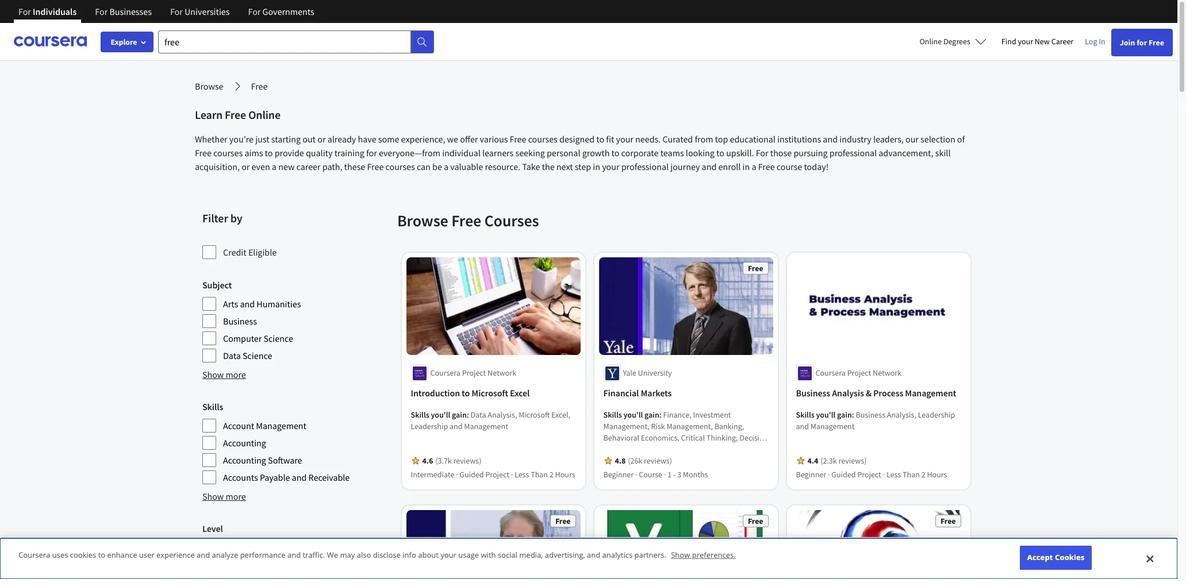 Task type: locate. For each thing, give the bounding box(es) containing it.
1 coursera project network from the left
[[431, 368, 517, 379]]

intermediate inside "level" group
[[223, 560, 273, 571]]

: down the introduction to microsoft excel
[[467, 410, 470, 421]]

for left governments
[[248, 6, 261, 17]]

business for business analysis & process management
[[797, 388, 831, 400]]

2 horizontal spatial reviews)
[[839, 457, 868, 467]]

0 vertical spatial courses
[[529, 133, 558, 145]]

: down analysis
[[853, 410, 855, 421]]

management inside the data analysis, microsoft excel, leadership and management
[[465, 422, 509, 432]]

data inside subject group
[[223, 350, 241, 362]]

browse for browse free courses
[[398, 211, 449, 231]]

gain down the introduction to microsoft excel
[[453, 410, 467, 421]]

management
[[906, 388, 957, 400], [256, 421, 307, 432], [465, 422, 509, 432], [811, 422, 856, 432], [604, 468, 648, 478]]

professional down industry
[[830, 147, 878, 159]]

4.8
[[616, 457, 626, 467]]

1 horizontal spatial hours
[[928, 470, 948, 481]]

0 horizontal spatial intermediate
[[223, 560, 273, 571]]

have
[[358, 133, 377, 145]]

or
[[318, 133, 326, 145], [242, 161, 250, 173]]

1 horizontal spatial microsoft
[[519, 410, 550, 421]]

analysis, down introduction to microsoft excel 'link'
[[488, 410, 518, 421]]

and right 'arts' on the left of page
[[240, 299, 255, 310]]

beginner for beginner · course · 1 - 3 months
[[604, 470, 634, 481]]

data down computer
[[223, 350, 241, 362]]

0 horizontal spatial beginner
[[223, 543, 258, 554]]

financial inside financial markets link
[[604, 388, 640, 400]]

subject group
[[203, 278, 391, 364]]

aims
[[245, 147, 263, 159]]

professional down corporate
[[622, 161, 669, 173]]

2 accounting from the top
[[223, 455, 266, 467]]

2 horizontal spatial coursera
[[816, 368, 847, 379]]

1 vertical spatial business
[[797, 388, 831, 400]]

more down data science
[[226, 369, 246, 381]]

show down data science
[[203, 369, 224, 381]]

2 horizontal spatial leadership
[[919, 410, 956, 421]]

in
[[1100, 36, 1106, 47]]

guided for to
[[460, 470, 484, 481]]

from
[[695, 133, 714, 145]]

0 vertical spatial data
[[223, 350, 241, 362]]

1 horizontal spatial intermediate
[[411, 470, 455, 481]]

for down the educational
[[756, 147, 769, 159]]

browse down can
[[398, 211, 449, 231]]

reviews) up beginner · course · 1 - 3 months
[[645, 457, 673, 467]]

courses
[[485, 211, 539, 231]]

cookies
[[1056, 553, 1085, 564]]

business analysis, leadership and management
[[797, 410, 956, 432]]

and inside subject group
[[240, 299, 255, 310]]

path,
[[323, 161, 343, 173]]

1 less from the left
[[515, 470, 530, 481]]

1 horizontal spatial you'll
[[624, 410, 644, 421]]

3 you'll from the left
[[817, 410, 836, 421]]

you'll down financial markets
[[624, 410, 644, 421]]

0 vertical spatial for
[[1138, 37, 1148, 48]]

leadership inside business analysis, leadership and management
[[919, 410, 956, 421]]

accounting down account
[[223, 438, 266, 449]]

1 horizontal spatial guided
[[832, 470, 857, 481]]

coursera project network
[[431, 368, 517, 379], [816, 368, 902, 379]]

2 horizontal spatial gain
[[838, 410, 853, 421]]

0 horizontal spatial 2
[[550, 470, 554, 481]]

network
[[488, 368, 517, 379], [874, 368, 902, 379]]

career
[[1052, 36, 1074, 47]]

1 horizontal spatial a
[[444, 161, 449, 173]]

intermediate · guided project · less than 2 hours
[[411, 470, 576, 481]]

reviews) for markets
[[645, 457, 673, 467]]

2 skills you'll gain : from the left
[[604, 410, 664, 421]]

1 guided from the left
[[460, 470, 484, 481]]

1 vertical spatial microsoft
[[519, 410, 550, 421]]

0 vertical spatial microsoft
[[472, 388, 509, 400]]

1 horizontal spatial coursera project network
[[816, 368, 902, 379]]

filter
[[203, 211, 228, 226]]

less for excel
[[515, 470, 530, 481]]

2 horizontal spatial courses
[[529, 133, 558, 145]]

analyze
[[212, 551, 238, 561]]

more down accounts
[[226, 491, 246, 503]]

-
[[674, 470, 676, 481]]

0 horizontal spatial for
[[366, 147, 377, 159]]

0 horizontal spatial in
[[593, 161, 601, 173]]

1 horizontal spatial or
[[318, 133, 326, 145]]

show more down data science
[[203, 369, 246, 381]]

1 horizontal spatial analysis,
[[664, 445, 694, 455]]

show more button for data
[[203, 368, 246, 382]]

skills inside group
[[203, 402, 223, 413]]

project up &
[[848, 368, 872, 379]]

online inside dropdown button
[[920, 36, 943, 47]]

skills you'll gain : down analysis
[[797, 410, 857, 421]]

3 skills you'll gain : from the left
[[797, 410, 857, 421]]

2 horizontal spatial business
[[857, 410, 886, 421]]

analysis, inside the data analysis, microsoft excel, leadership and management
[[488, 410, 518, 421]]

data for science
[[223, 350, 241, 362]]

intermediate for intermediate · guided project · less than 2 hours
[[411, 470, 455, 481]]

personal
[[547, 147, 581, 159]]

: up "risk"
[[660, 410, 662, 421]]

1 horizontal spatial skills you'll gain :
[[604, 410, 664, 421]]

1 horizontal spatial in
[[743, 161, 750, 173]]

for universities
[[170, 6, 230, 17]]

1 horizontal spatial leadership
[[704, 457, 741, 467]]

join for free link
[[1112, 29, 1174, 56]]

0 horizontal spatial or
[[242, 161, 250, 173]]

a left new
[[272, 161, 277, 173]]

arts and humanities
[[223, 299, 301, 310]]

2 for process
[[922, 470, 926, 481]]

courses up seeking
[[529, 133, 558, 145]]

1 horizontal spatial business
[[797, 388, 831, 400]]

to down top
[[717, 147, 725, 159]]

management inside business analysis, leadership and management
[[811, 422, 856, 432]]

browse free courses
[[398, 211, 539, 231]]

intermediate for intermediate
[[223, 560, 273, 571]]

1 vertical spatial leadership
[[411, 422, 449, 432]]

show more for accounts payable and receivable
[[203, 491, 246, 503]]

1 a from the left
[[272, 161, 277, 173]]

management up "(2.3k" at the bottom of page
[[811, 422, 856, 432]]

and inside "skills" group
[[292, 472, 307, 484]]

beginner · guided project · less than 2 hours
[[797, 470, 948, 481]]

career
[[297, 161, 321, 173]]

guided down 4.4 (2.3k reviews)
[[832, 470, 857, 481]]

and up 4.6 (3.7k reviews)
[[450, 422, 463, 432]]

1 horizontal spatial reviews)
[[645, 457, 673, 467]]

next
[[557, 161, 573, 173]]

skills group
[[203, 400, 391, 486]]

free inside "link"
[[1150, 37, 1165, 48]]

0 horizontal spatial guided
[[460, 470, 484, 481]]

data inside the data analysis, microsoft excel, leadership and management
[[471, 410, 487, 421]]

for left universities
[[170, 6, 183, 17]]

for left individuals
[[18, 6, 31, 17]]

1 more from the top
[[226, 369, 246, 381]]

show for data
[[203, 369, 224, 381]]

1 accounting from the top
[[223, 438, 266, 449]]

financial down yale
[[604, 388, 640, 400]]

1 vertical spatial data
[[471, 410, 487, 421]]

management, up critical
[[667, 422, 714, 432]]

management right process
[[906, 388, 957, 400]]

coursera up introduction at the bottom left of the page
[[431, 368, 461, 379]]

1 network from the left
[[488, 368, 517, 379]]

analysis, up compliance,
[[664, 445, 694, 455]]

1 vertical spatial online
[[248, 108, 281, 122]]

1 hours from the left
[[556, 470, 576, 481]]

microsoft down excel
[[519, 410, 550, 421]]

finance, investment management, risk management, banking, behavioral economics, critical thinking, decision making, financial analysis, innovation, regulations and compliance, leadership and management
[[604, 410, 769, 478]]

skills you'll gain :
[[411, 410, 471, 421], [604, 410, 664, 421], [797, 410, 857, 421]]

science down the humanities
[[264, 333, 293, 345]]

to left the fit
[[597, 133, 605, 145]]

0 horizontal spatial reviews)
[[454, 457, 482, 467]]

business left analysis
[[797, 388, 831, 400]]

provide
[[275, 147, 304, 159]]

0 vertical spatial financial
[[604, 388, 640, 400]]

accounting for accounting software
[[223, 455, 266, 467]]

reviews) right (3.7k
[[454, 457, 482, 467]]

guided down 4.6 (3.7k reviews)
[[460, 470, 484, 481]]

2 horizontal spatial a
[[752, 161, 757, 173]]

1 horizontal spatial beginner
[[604, 470, 634, 481]]

coursera for business
[[816, 368, 847, 379]]

management inside finance, investment management, risk management, banking, behavioral economics, critical thinking, decision making, financial analysis, innovation, regulations and compliance, leadership and management
[[604, 468, 648, 478]]

in right step
[[593, 161, 601, 173]]

1 show more from the top
[[203, 369, 246, 381]]

0 vertical spatial intermediate
[[411, 470, 455, 481]]

a down the upskill. at the right of the page
[[752, 161, 757, 173]]

0 horizontal spatial skills you'll gain :
[[411, 410, 471, 421]]

coursera project network up the introduction to microsoft excel
[[431, 368, 517, 379]]

1 skills you'll gain : from the left
[[411, 410, 471, 421]]

1 horizontal spatial coursera
[[431, 368, 461, 379]]

and up 4.4
[[797, 422, 810, 432]]

6 · from the left
[[884, 470, 886, 481]]

1 horizontal spatial 2
[[922, 470, 926, 481]]

network up process
[[874, 368, 902, 379]]

2 you'll from the left
[[624, 410, 644, 421]]

financial inside finance, investment management, risk management, banking, behavioral economics, critical thinking, decision making, financial analysis, innovation, regulations and compliance, leadership and management
[[632, 445, 663, 455]]

1 management, from the left
[[604, 422, 650, 432]]

3 a from the left
[[752, 161, 757, 173]]

1 horizontal spatial online
[[920, 36, 943, 47]]

course
[[777, 161, 803, 173]]

2 : from the left
[[660, 410, 662, 421]]

and left analyze
[[197, 551, 210, 561]]

2 a from the left
[[444, 161, 449, 173]]

1
[[668, 470, 672, 481]]

management up software
[[256, 421, 307, 432]]

to right aims
[[265, 147, 273, 159]]

about
[[418, 551, 439, 561]]

0 horizontal spatial network
[[488, 368, 517, 379]]

gain down analysis
[[838, 410, 853, 421]]

2 less from the left
[[887, 470, 902, 481]]

reviews) up the beginner · guided project · less than 2 hours
[[839, 457, 868, 467]]

log in link
[[1080, 35, 1112, 48]]

1 horizontal spatial professional
[[830, 147, 878, 159]]

gain up "risk"
[[645, 410, 660, 421]]

0 horizontal spatial courses
[[213, 147, 243, 159]]

0 horizontal spatial you'll
[[432, 410, 451, 421]]

for for governments
[[248, 6, 261, 17]]

coursera up analysis
[[816, 368, 847, 379]]

1 vertical spatial show more
[[203, 491, 246, 503]]

skills for introduction to microsoft excel
[[411, 410, 430, 421]]

learners
[[483, 147, 514, 159]]

skills
[[203, 402, 223, 413], [411, 410, 430, 421], [604, 410, 623, 421], [797, 410, 815, 421]]

1 show more button from the top
[[203, 368, 246, 382]]

1 horizontal spatial data
[[471, 410, 487, 421]]

professional
[[830, 147, 878, 159], [622, 161, 669, 173]]

0 horizontal spatial gain
[[453, 410, 467, 421]]

2 more from the top
[[226, 491, 246, 503]]

1 in from the left
[[593, 161, 601, 173]]

skills up 4.4
[[797, 410, 815, 421]]

1 gain from the left
[[453, 410, 467, 421]]

accounting for accounting
[[223, 438, 266, 449]]

level group
[[203, 522, 391, 580]]

0 horizontal spatial leadership
[[411, 422, 449, 432]]

2 than from the left
[[904, 470, 921, 481]]

1 : from the left
[[467, 410, 470, 421]]

0 vertical spatial show more
[[203, 369, 246, 381]]

0 horizontal spatial coursera project network
[[431, 368, 517, 379]]

process
[[874, 388, 904, 400]]

more for accounts
[[226, 491, 246, 503]]

1 vertical spatial show
[[203, 491, 224, 503]]

these
[[344, 161, 366, 173]]

3 reviews) from the left
[[839, 457, 868, 467]]

microsoft inside the data analysis, microsoft excel, leadership and management
[[519, 410, 550, 421]]

gain
[[453, 410, 467, 421], [645, 410, 660, 421], [838, 410, 853, 421]]

offer
[[460, 133, 478, 145]]

financial up 4.8 (26k reviews) at the bottom right of the page
[[632, 445, 663, 455]]

0 vertical spatial more
[[226, 369, 246, 381]]

already
[[328, 133, 356, 145]]

course
[[640, 470, 663, 481]]

1 horizontal spatial :
[[660, 410, 662, 421]]

coursera left uses
[[18, 551, 50, 561]]

or right out
[[318, 133, 326, 145]]

2 gain from the left
[[645, 410, 660, 421]]

coursera
[[431, 368, 461, 379], [816, 368, 847, 379], [18, 551, 50, 561]]

out
[[303, 133, 316, 145]]

network up introduction to microsoft excel 'link'
[[488, 368, 517, 379]]

0 vertical spatial or
[[318, 133, 326, 145]]

show more
[[203, 369, 246, 381], [203, 491, 246, 503]]

1 reviews) from the left
[[454, 457, 482, 467]]

2 vertical spatial courses
[[386, 161, 415, 173]]

banking,
[[715, 422, 745, 432]]

for right join
[[1138, 37, 1148, 48]]

for
[[18, 6, 31, 17], [95, 6, 108, 17], [170, 6, 183, 17], [248, 6, 261, 17], [756, 147, 769, 159]]

leaders,
[[874, 133, 904, 145]]

skills up behavioral
[[604, 410, 623, 421]]

investment
[[694, 410, 732, 421]]

for down have
[[366, 147, 377, 159]]

2 · from the left
[[512, 470, 514, 481]]

data down the introduction to microsoft excel
[[471, 410, 487, 421]]

online left "degrees" at the top right
[[920, 36, 943, 47]]

for individuals
[[18, 6, 77, 17]]

info
[[403, 551, 416, 561]]

business inside subject group
[[223, 316, 257, 327]]

2 horizontal spatial you'll
[[817, 410, 836, 421]]

subject
[[203, 280, 232, 291]]

0 horizontal spatial hours
[[556, 470, 576, 481]]

skills down introduction at the bottom left of the page
[[411, 410, 430, 421]]

0 vertical spatial business
[[223, 316, 257, 327]]

journey
[[671, 161, 700, 173]]

even
[[252, 161, 270, 173]]

training
[[335, 147, 365, 159]]

credit
[[223, 247, 247, 258]]

show more button down accounts
[[203, 490, 246, 504]]

2 network from the left
[[874, 368, 902, 379]]

2 vertical spatial leadership
[[704, 457, 741, 467]]

our
[[906, 133, 919, 145]]

coursera for introduction
[[431, 368, 461, 379]]

management down regulations
[[604, 468, 648, 478]]

1 vertical spatial or
[[242, 161, 250, 173]]

to right introduction at the bottom left of the page
[[462, 388, 470, 400]]

leadership inside the data analysis, microsoft excel, leadership and management
[[411, 422, 449, 432]]

2 hours from the left
[[928, 470, 948, 481]]

1 vertical spatial for
[[366, 147, 377, 159]]

2 horizontal spatial skills you'll gain :
[[797, 410, 857, 421]]

uses
[[52, 551, 68, 561]]

management, up behavioral
[[604, 422, 650, 432]]

show more button down data science
[[203, 368, 246, 382]]

quality
[[306, 147, 333, 159]]

science down computer science
[[243, 350, 272, 362]]

intermediate
[[411, 470, 455, 481], [223, 560, 273, 571]]

microsoft for analysis,
[[519, 410, 550, 421]]

courses up acquisition,
[[213, 147, 243, 159]]

network for excel
[[488, 368, 517, 379]]

skills up account
[[203, 402, 223, 413]]

reviews) for analysis
[[839, 457, 868, 467]]

show more button
[[203, 368, 246, 382], [203, 490, 246, 504]]

2 guided from the left
[[832, 470, 857, 481]]

2 2 from the left
[[922, 470, 926, 481]]

for businesses
[[95, 6, 152, 17]]

or left even
[[242, 161, 250, 173]]

skills you'll gain : for financial
[[604, 410, 664, 421]]

0 horizontal spatial microsoft
[[472, 388, 509, 400]]

join
[[1121, 37, 1136, 48]]

1 you'll from the left
[[432, 410, 451, 421]]

also
[[357, 551, 371, 561]]

for for universities
[[170, 6, 183, 17]]

1 horizontal spatial than
[[904, 470, 921, 481]]

2 reviews) from the left
[[645, 457, 673, 467]]

your right about
[[441, 551, 457, 561]]

1 vertical spatial financial
[[632, 445, 663, 455]]

3 gain from the left
[[838, 410, 853, 421]]

and down software
[[292, 472, 307, 484]]

3
[[678, 470, 682, 481]]

and left analytics
[[587, 551, 601, 561]]

management down introduction to microsoft excel 'link'
[[465, 422, 509, 432]]

introduction to microsoft excel link
[[411, 387, 577, 401]]

arts
[[223, 299, 238, 310]]

show right partners.
[[672, 551, 691, 561]]

0 vertical spatial show more button
[[203, 368, 246, 382]]

management inside "skills" group
[[256, 421, 307, 432]]

microsoft inside 'link'
[[472, 388, 509, 400]]

5 · from the left
[[829, 470, 831, 481]]

1 horizontal spatial management,
[[667, 422, 714, 432]]

yale
[[624, 368, 637, 379]]

needs.
[[636, 133, 661, 145]]

2 show more from the top
[[203, 491, 246, 503]]

skills you'll gain : down financial markets
[[604, 410, 664, 421]]

2 coursera project network from the left
[[816, 368, 902, 379]]

advancement,
[[879, 147, 934, 159]]

for left the businesses
[[95, 6, 108, 17]]

0 horizontal spatial a
[[272, 161, 277, 173]]

regulations
[[604, 457, 644, 467]]

3 : from the left
[[853, 410, 855, 421]]

business down &
[[857, 410, 886, 421]]

0 horizontal spatial management,
[[604, 422, 650, 432]]

2 horizontal spatial :
[[853, 410, 855, 421]]

banner navigation
[[9, 0, 324, 32]]

business for business
[[223, 316, 257, 327]]

1 vertical spatial courses
[[213, 147, 243, 159]]

accounting up accounts
[[223, 455, 266, 467]]

0 vertical spatial leadership
[[919, 410, 956, 421]]

0 horizontal spatial browse
[[195, 81, 224, 92]]

and
[[824, 133, 838, 145], [702, 161, 717, 173], [240, 299, 255, 310], [450, 422, 463, 432], [797, 422, 810, 432], [645, 457, 658, 467], [743, 457, 755, 467], [292, 472, 307, 484], [197, 551, 210, 561], [288, 551, 301, 561], [587, 551, 601, 561]]

business inside business analysis, leadership and management
[[857, 410, 886, 421]]

project up the introduction to microsoft excel
[[463, 368, 487, 379]]

0 horizontal spatial business
[[223, 316, 257, 327]]

you'll down analysis
[[817, 410, 836, 421]]

you'll down introduction at the bottom left of the page
[[432, 410, 451, 421]]

0 vertical spatial online
[[920, 36, 943, 47]]

in down the upskill. at the right of the page
[[743, 161, 750, 173]]

1 vertical spatial accounting
[[223, 455, 266, 467]]

1 vertical spatial intermediate
[[223, 560, 273, 571]]

beginner · course · 1 - 3 months
[[604, 470, 709, 481]]

: for markets
[[660, 410, 662, 421]]

skills you'll gain : down introduction at the bottom left of the page
[[411, 410, 471, 421]]

project
[[463, 368, 487, 379], [848, 368, 872, 379], [486, 470, 510, 481], [858, 470, 882, 481]]

for inside whether you're just starting out or already have some experience, we offer various free courses designed to fit your needs. curated from top educational institutions and industry leaders, our selection of free courses aims to provide quality training for everyone—from individual learners seeking personal growth to corporate teams looking to upskill. for those pursuing professional advancement, skill acquisition, or even a new career path, these free courses can be a valuable resource. take the next step in your professional journey and enroll in a free course today!
[[366, 147, 377, 159]]

business up computer
[[223, 316, 257, 327]]

1 vertical spatial show more button
[[203, 490, 246, 504]]

analysis, for process
[[888, 410, 917, 421]]

2 horizontal spatial analysis,
[[888, 410, 917, 421]]

1 than from the left
[[531, 470, 549, 481]]

0 horizontal spatial less
[[515, 470, 530, 481]]

1 vertical spatial science
[[243, 350, 272, 362]]

skills for financial markets
[[604, 410, 623, 421]]

1 2 from the left
[[550, 470, 554, 481]]

gain for analysis
[[838, 410, 853, 421]]

2 show more button from the top
[[203, 490, 246, 504]]

0 horizontal spatial data
[[223, 350, 241, 362]]

courses down everyone—from
[[386, 161, 415, 173]]

1 vertical spatial browse
[[398, 211, 449, 231]]

thinking,
[[707, 434, 739, 444]]

analysis, inside business analysis, leadership and management
[[888, 410, 917, 421]]

2 vertical spatial business
[[857, 410, 886, 421]]

eligible
[[248, 247, 277, 258]]

project down the data analysis, microsoft excel, leadership and management
[[486, 470, 510, 481]]

0 vertical spatial accounting
[[223, 438, 266, 449]]

financial markets
[[604, 388, 672, 400]]

microsoft up the data analysis, microsoft excel, leadership and management
[[472, 388, 509, 400]]

show more down accounts
[[203, 491, 246, 503]]

2 management, from the left
[[667, 422, 714, 432]]

0 horizontal spatial :
[[467, 410, 470, 421]]

management,
[[604, 422, 650, 432], [667, 422, 714, 432]]

1 horizontal spatial network
[[874, 368, 902, 379]]

experience,
[[401, 133, 446, 145]]

3 · from the left
[[636, 470, 638, 481]]

0 vertical spatial show
[[203, 369, 224, 381]]

a right be
[[444, 161, 449, 173]]

0 vertical spatial science
[[264, 333, 293, 345]]

browse for browse
[[195, 81, 224, 92]]

None search field
[[158, 30, 434, 53]]

0 horizontal spatial than
[[531, 470, 549, 481]]

beginner inside "level" group
[[223, 543, 258, 554]]



Task type: describe. For each thing, give the bounding box(es) containing it.
humanities
[[257, 299, 301, 310]]

individual
[[443, 147, 481, 159]]

those
[[771, 147, 792, 159]]

: for to
[[467, 410, 470, 421]]

show preferences. link
[[672, 551, 736, 561]]

beginner for beginner
[[223, 543, 258, 554]]

analysis
[[833, 388, 865, 400]]

for for businesses
[[95, 6, 108, 17]]

may
[[340, 551, 355, 561]]

hours for introduction to microsoft excel
[[556, 470, 576, 481]]

your right find at top
[[1019, 36, 1034, 47]]

2 vertical spatial show
[[672, 551, 691, 561]]

we
[[447, 133, 459, 145]]

behavioral
[[604, 434, 640, 444]]

starting
[[271, 133, 301, 145]]

explore button
[[101, 32, 154, 52]]

accounting software
[[223, 455, 302, 467]]

acquisition,
[[195, 161, 240, 173]]

computer science
[[223, 333, 293, 345]]

1 · from the left
[[457, 470, 459, 481]]

performance
[[240, 551, 286, 561]]

for for individuals
[[18, 6, 31, 17]]

excel,
[[552, 410, 571, 421]]

innovation,
[[695, 445, 734, 455]]

0 horizontal spatial coursera
[[18, 551, 50, 561]]

accounts payable and receivable
[[223, 472, 350, 484]]

beginner for beginner · guided project · less than 2 hours
[[797, 470, 827, 481]]

find your new career
[[1002, 36, 1074, 47]]

whether you're just starting out or already have some experience, we offer various free courses designed to fit your needs. curated from top educational institutions and industry leaders, our selection of free courses aims to provide quality training for everyone—from individual learners seeking personal growth to corporate teams looking to upskill. for those pursuing professional advancement, skill acquisition, or even a new career path, these free courses can be a valuable resource. take the next step in your professional journey and enroll in a free course today!
[[195, 133, 966, 173]]

data analysis, microsoft excel, leadership and management
[[411, 410, 571, 432]]

payable
[[260, 472, 290, 484]]

whether
[[195, 133, 228, 145]]

computer
[[223, 333, 262, 345]]

than for process
[[904, 470, 921, 481]]

industry
[[840, 133, 872, 145]]

of
[[958, 133, 966, 145]]

accept cookies button
[[1021, 547, 1093, 571]]

critical
[[682, 434, 706, 444]]

various
[[480, 133, 508, 145]]

and up pursuing
[[824, 133, 838, 145]]

advertising,
[[545, 551, 586, 561]]

for inside whether you're just starting out or already have some experience, we offer various free courses designed to fit your needs. curated from top educational institutions and industry leaders, our selection of free courses aims to provide quality training for everyone—from individual learners seeking personal growth to corporate teams looking to upskill. for those pursuing professional advancement, skill acquisition, or even a new career path, these free courses can be a valuable resource. take the next step in your professional journey and enroll in a free course today!
[[756, 147, 769, 159]]

analysis, for excel
[[488, 410, 518, 421]]

new
[[279, 161, 295, 173]]

0 horizontal spatial professional
[[622, 161, 669, 173]]

&
[[867, 388, 873, 400]]

to inside 'link'
[[462, 388, 470, 400]]

more for data
[[226, 369, 246, 381]]

show more button for accounts
[[203, 490, 246, 504]]

log in
[[1086, 36, 1106, 47]]

skills you'll gain : for introduction
[[411, 410, 471, 421]]

data for analysis,
[[471, 410, 487, 421]]

business analysis & process management
[[797, 388, 957, 400]]

for governments
[[248, 6, 315, 17]]

data science
[[223, 350, 272, 362]]

account
[[223, 421, 254, 432]]

2 for excel
[[550, 470, 554, 481]]

science for computer science
[[264, 333, 293, 345]]

and left traffic. at the left of the page
[[288, 551, 301, 561]]

you'll for business
[[817, 410, 836, 421]]

0 vertical spatial professional
[[830, 147, 878, 159]]

project down 4.4 (2.3k reviews)
[[858, 470, 882, 481]]

disclose
[[373, 551, 401, 561]]

coursera project network for analysis
[[816, 368, 902, 379]]

coursera image
[[14, 32, 87, 51]]

analysis, inside finance, investment management, risk management, banking, behavioral economics, critical thinking, decision making, financial analysis, innovation, regulations and compliance, leadership and management
[[664, 445, 694, 455]]

coursera project network for to
[[431, 368, 517, 379]]

hours for business analysis & process management
[[928, 470, 948, 481]]

and inside business analysis, leadership and management
[[797, 422, 810, 432]]

governments
[[263, 6, 315, 17]]

new
[[1036, 36, 1051, 47]]

gain for to
[[453, 410, 467, 421]]

browse link
[[195, 79, 224, 93]]

educational
[[730, 133, 776, 145]]

microsoft for to
[[472, 388, 509, 400]]

your right the fit
[[617, 133, 634, 145]]

and inside the data analysis, microsoft excel, leadership and management
[[450, 422, 463, 432]]

(2.3k
[[821, 457, 838, 467]]

introduction to microsoft excel
[[411, 388, 530, 400]]

take
[[523, 161, 540, 173]]

risk
[[652, 422, 666, 432]]

4.8 (26k reviews)
[[616, 457, 673, 467]]

compliance,
[[660, 457, 702, 467]]

learn free online
[[195, 108, 281, 122]]

designed
[[560, 133, 595, 145]]

accept cookies
[[1028, 553, 1085, 564]]

traffic.
[[303, 551, 325, 561]]

the
[[542, 161, 555, 173]]

show more for data science
[[203, 369, 246, 381]]

What do you want to learn? text field
[[158, 30, 411, 53]]

business analysis & process management link
[[797, 387, 962, 401]]

skills you'll gain : for business
[[797, 410, 857, 421]]

accounts
[[223, 472, 258, 484]]

and up course
[[645, 457, 658, 467]]

enroll
[[719, 161, 741, 173]]

and down looking
[[702, 161, 717, 173]]

financial markets link
[[604, 387, 769, 401]]

to down the fit
[[612, 147, 620, 159]]

preferences.
[[693, 551, 736, 561]]

leadership inside finance, investment management, risk management, banking, behavioral economics, critical thinking, decision making, financial analysis, innovation, regulations and compliance, leadership and management
[[704, 457, 741, 467]]

software
[[268, 455, 302, 467]]

months
[[684, 470, 709, 481]]

guided for analysis
[[832, 470, 857, 481]]

you'll for financial
[[624, 410, 644, 421]]

to right cookies
[[98, 551, 105, 561]]

online degrees
[[920, 36, 971, 47]]

coursera uses cookies to enhance user experience and analyze performance and traffic. we may also disclose info about your usage with social media, advertising, and analytics partners. show preferences.
[[18, 551, 736, 561]]

reviews) for to
[[454, 457, 482, 467]]

businesses
[[110, 6, 152, 17]]

for inside "link"
[[1138, 37, 1148, 48]]

show for accounts
[[203, 491, 224, 503]]

1 horizontal spatial courses
[[386, 161, 415, 173]]

gain for markets
[[645, 410, 660, 421]]

economics,
[[642, 434, 680, 444]]

find your new career link
[[996, 35, 1080, 49]]

partners.
[[635, 551, 667, 561]]

your down growth
[[603, 161, 620, 173]]

you'll for introduction
[[432, 410, 451, 421]]

upskill.
[[727, 147, 755, 159]]

and down decision
[[743, 457, 755, 467]]

network for process
[[874, 368, 902, 379]]

find
[[1002, 36, 1017, 47]]

0 horizontal spatial online
[[248, 108, 281, 122]]

explore
[[111, 37, 137, 47]]

fit
[[607, 133, 615, 145]]

by
[[231, 211, 243, 226]]

2 in from the left
[[743, 161, 750, 173]]

analytics
[[603, 551, 633, 561]]

business for business analysis, leadership and management
[[857, 410, 886, 421]]

credit eligible
[[223, 247, 277, 258]]

4.4 (2.3k reviews)
[[808, 457, 868, 467]]

just
[[256, 133, 270, 145]]

institutions
[[778, 133, 822, 145]]

less for process
[[887, 470, 902, 481]]

skills for business analysis & process management
[[797, 410, 815, 421]]

: for analysis
[[853, 410, 855, 421]]

than for excel
[[531, 470, 549, 481]]

science for data science
[[243, 350, 272, 362]]

4 · from the left
[[665, 470, 667, 481]]

social
[[498, 551, 518, 561]]



Task type: vqa. For each thing, say whether or not it's contained in the screenshot.
For Individuals
yes



